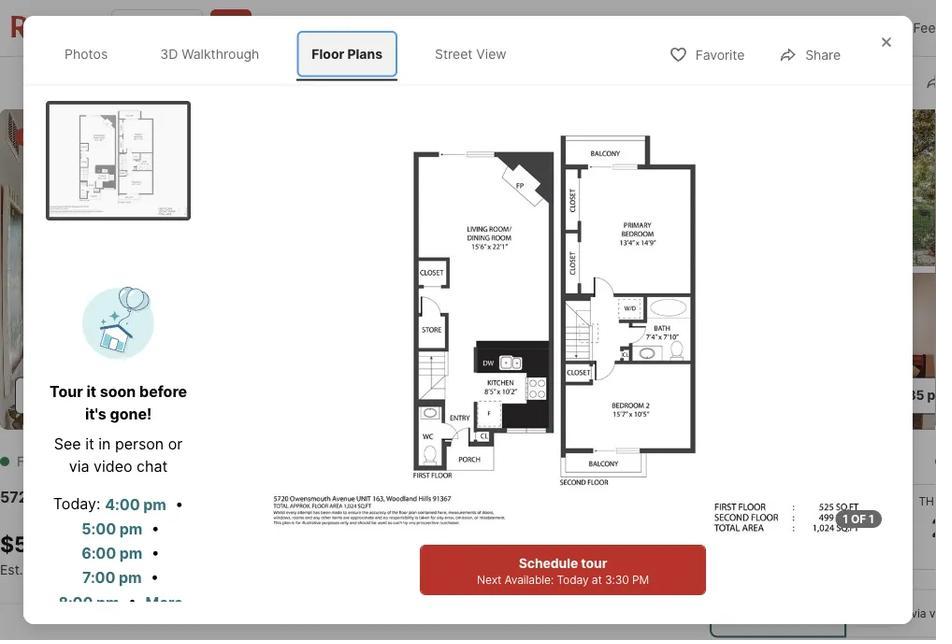 Task type: vqa. For each thing, say whether or not it's contained in the screenshot.
"1.91M"
no



Task type: locate. For each thing, give the bounding box(es) containing it.
0 vertical spatial view
[[476, 46, 507, 62]]

it for tour
[[86, 382, 96, 400]]

walkthrough
[[182, 46, 259, 62], [78, 388, 160, 404]]

view inside street view button
[[402, 388, 434, 404]]

submit search image
[[222, 19, 240, 37]]

3d walkthrough up it's
[[57, 388, 160, 404]]

photos
[[65, 46, 108, 62]]

via down see
[[69, 457, 89, 475]]

history
[[453, 75, 495, 91]]

search
[[58, 75, 103, 91]]

favorite down share button
[[736, 74, 785, 90]]

tour inside list box
[[884, 607, 908, 621]]

street view inside tab
[[435, 46, 507, 62]]

see
[[54, 435, 81, 453]]

1 right of
[[869, 513, 874, 526]]

• right ave at the bottom left of page
[[175, 494, 183, 513]]

thu
[[919, 495, 936, 508]]

25
[[839, 510, 874, 543]]

1
[[843, 513, 848, 526], [869, 513, 874, 526]]

5:00
[[82, 520, 116, 538]]

gone!
[[110, 405, 152, 423]]

0 vertical spatial via
[[69, 457, 89, 475]]

it
[[86, 382, 96, 400], [85, 435, 94, 453]]

8:00
[[58, 593, 93, 611]]

x-out button
[[808, 62, 902, 101]]

tour via vi list box
[[710, 590, 936, 638]]

share
[[806, 47, 841, 63]]

street
[[435, 46, 473, 62], [360, 388, 399, 404]]

0 vertical spatial walkthrough
[[182, 46, 259, 62]]

it inside see it in person or via video chat
[[85, 435, 94, 453]]

35
[[908, 388, 924, 404]]

photos tab
[[50, 31, 123, 77]]

listed by redfin link
[[0, 109, 702, 434]]

schools tab
[[516, 61, 607, 106]]

0 vertical spatial favorite
[[696, 47, 745, 63]]

0 horizontal spatial 3d walkthrough
[[57, 388, 160, 404]]

1 horizontal spatial via
[[911, 607, 926, 621]]

property details tab
[[227, 61, 367, 106]]

1 horizontal spatial 3d walkthrough
[[160, 46, 259, 62]]

street view inside button
[[360, 388, 434, 404]]

• down ave at the bottom left of page
[[151, 519, 160, 537]]

0 vertical spatial 3d
[[160, 46, 178, 62]]

tab list containing photos
[[46, 27, 540, 81]]

1 vertical spatial street view
[[360, 388, 434, 404]]

via inside list box
[[911, 607, 926, 621]]

today: 4:00 pm • 5:00 pm • 6:00 pm • 7:00 pm • 8:00 pm •
[[53, 494, 183, 611]]

favorite
[[696, 47, 745, 63], [736, 74, 785, 90]]

it inside tour it soon before it's gone!
[[86, 382, 96, 400]]

view
[[476, 46, 507, 62], [402, 388, 434, 404]]

it up it's
[[86, 382, 96, 400]]

favorite inside dialog
[[696, 47, 745, 63]]

3d walkthrough button
[[15, 377, 175, 415]]

3d up see
[[57, 388, 75, 404]]

tour left the soon
[[50, 382, 83, 400]]

x-out
[[851, 74, 886, 90]]

1 horizontal spatial street view
[[435, 46, 507, 62]]

dialog containing tour it soon before it's gone!
[[23, 16, 913, 641]]

more
[[145, 593, 183, 611]]

via inside see it in person or via video chat
[[69, 457, 89, 475]]

pm
[[143, 495, 166, 514], [119, 520, 142, 538], [120, 544, 142, 563], [119, 569, 142, 587], [96, 593, 119, 611]]

,
[[324, 489, 328, 507]]

5720 owensmouth ave #163, woodland hills, ca 91367 image
[[0, 109, 702, 430], [710, 109, 936, 266], [710, 273, 936, 430]]

0 horizontal spatial via
[[69, 457, 89, 475]]

1 horizontal spatial view
[[476, 46, 507, 62]]

1 horizontal spatial 1
[[869, 513, 874, 526]]

1 vertical spatial street
[[360, 388, 399, 404]]

tab list for x-out
[[0, 57, 622, 106]]

x-
[[851, 74, 864, 90]]

3d walkthrough
[[160, 46, 259, 62], [57, 388, 160, 404]]

1 vertical spatial 3d walkthrough
[[57, 388, 160, 404]]

&
[[418, 75, 426, 91]]

35 ph
[[908, 388, 936, 404]]

feed
[[913, 20, 936, 36]]

0 horizontal spatial view
[[402, 388, 434, 404]]

1 vertical spatial favorite
[[736, 74, 785, 90]]

• up times
[[128, 592, 137, 610]]

walkthrough down submit search image
[[182, 46, 259, 62]]

by
[[64, 130, 80, 144]]

0 horizontal spatial 3d
[[57, 388, 75, 404]]

1 horizontal spatial tour
[[884, 607, 908, 621]]

8:00 pm button
[[57, 590, 120, 615]]

None button
[[721, 483, 806, 571], [814, 484, 899, 570], [721, 483, 806, 571], [814, 484, 899, 570]]

3d up overview
[[160, 46, 178, 62]]

redfin
[[83, 130, 123, 144]]

sq
[[427, 561, 445, 579]]

walkthrough for 3d walkthrough button
[[78, 388, 160, 404]]

6:00 pm button
[[81, 542, 143, 566]]

1 horizontal spatial walkthrough
[[182, 46, 259, 62]]

1 vertical spatial tour
[[884, 607, 908, 621]]

1 vertical spatial walkthrough
[[78, 388, 160, 404]]

schools
[[537, 75, 586, 91]]

3d inside tab
[[160, 46, 178, 62]]

1-
[[263, 20, 275, 36]]

favorite button for share
[[653, 35, 761, 73]]

3d
[[160, 46, 178, 62], [57, 388, 75, 404]]

via left vi
[[911, 607, 926, 621]]

5:00 pm button
[[81, 517, 143, 541]]

tab list inside dialog
[[46, 27, 540, 81]]

tour left vi
[[884, 607, 908, 621]]

overview tab
[[124, 61, 227, 106]]

895 sq ft
[[427, 532, 469, 579]]

1 vertical spatial view
[[402, 388, 434, 404]]

0 horizontal spatial 1
[[843, 513, 848, 526]]

at
[[592, 573, 602, 587]]

6:00
[[82, 544, 116, 563]]

favorite button for x-out
[[694, 62, 801, 101]]

tour inside tour it soon before it's gone!
[[50, 382, 83, 400]]

3d walkthrough down submit search image
[[160, 46, 259, 62]]

1-844-759-7732
[[263, 20, 366, 36]]

details
[[305, 75, 346, 91]]

it for see
[[85, 435, 94, 453]]

walkthrough inside 3d walkthrough button
[[78, 388, 160, 404]]

7:00
[[82, 569, 115, 587]]

wednesday
[[821, 495, 891, 508]]

0 horizontal spatial street view
[[360, 388, 434, 404]]

•
[[175, 494, 183, 513], [151, 519, 160, 537], [151, 543, 160, 562], [151, 568, 159, 586], [128, 592, 137, 610]]

3d walkthrough inside 3d walkthrough button
[[57, 388, 160, 404]]

of
[[851, 513, 866, 526]]

it's
[[85, 405, 106, 423]]

feed button
[[902, 0, 936, 56]]

0 vertical spatial street
[[435, 46, 473, 62]]

hills
[[294, 489, 324, 507]]

walkthrough inside 3d walkthrough tab
[[182, 46, 259, 62]]

woodland
[[219, 489, 290, 507]]

1 vertical spatial 3d
[[57, 388, 75, 404]]

dialog
[[23, 16, 913, 641]]

street view button
[[318, 377, 450, 415]]

tour
[[581, 556, 607, 571]]

0 horizontal spatial walkthrough
[[78, 388, 160, 404]]

tax
[[430, 75, 449, 91]]

1 horizontal spatial street
[[435, 46, 473, 62]]

today:
[[53, 494, 100, 513]]

0 vertical spatial street view
[[435, 46, 507, 62]]

pm
[[632, 573, 649, 587]]

1 of 1
[[843, 513, 874, 526]]

0 vertical spatial 3d walkthrough
[[160, 46, 259, 62]]

property
[[248, 75, 301, 91]]

favorite left share button
[[696, 47, 745, 63]]

sale
[[47, 454, 79, 470]]

favorite button
[[653, 35, 761, 73], [694, 62, 801, 101]]

0 horizontal spatial street
[[360, 388, 399, 404]]

1 vertical spatial it
[[85, 435, 94, 453]]

tab list
[[46, 27, 540, 81], [0, 57, 622, 106]]

it left in at bottom left
[[85, 435, 94, 453]]

floor plans tab
[[297, 31, 398, 77]]

$549,000
[[0, 532, 106, 558]]

sale & tax history tab
[[367, 61, 516, 106]]

walkthrough up gone!
[[78, 388, 160, 404]]

pre-
[[124, 562, 152, 578]]

get pre-approved link
[[98, 562, 212, 578]]

street view tab
[[420, 31, 522, 77]]

tab list containing search
[[0, 57, 622, 106]]

schedule tour next available: today at 3:30 pm
[[477, 556, 649, 587]]

1 horizontal spatial 3d
[[160, 46, 178, 62]]

1 vertical spatial via
[[911, 607, 926, 621]]

0 vertical spatial tour
[[50, 382, 83, 400]]

0 horizontal spatial tour
[[50, 382, 83, 400]]

Thu button
[[906, 484, 936, 570]]

3:30
[[605, 573, 629, 587]]

1 left of
[[843, 513, 848, 526]]

0 vertical spatial it
[[86, 382, 96, 400]]



Task type: describe. For each thing, give the bounding box(es) containing it.
• up the get pre-approved link
[[151, 543, 160, 562]]

4:00 pm button
[[104, 493, 167, 517]]

759-
[[306, 20, 335, 36]]

7732
[[335, 20, 366, 36]]

7:00 pm button
[[81, 566, 143, 590]]

favorite for x-out
[[736, 74, 785, 90]]

/mo
[[71, 562, 95, 578]]

tuesday 24
[[738, 495, 789, 543]]

tour for tour it soon before it's gone!
[[50, 382, 83, 400]]

91367
[[357, 489, 401, 507]]

2 1 from the left
[[869, 513, 874, 526]]

listed
[[22, 130, 62, 144]]

soon
[[100, 382, 136, 400]]

more times link
[[98, 593, 183, 636]]

view inside "street view" tab
[[476, 46, 507, 62]]

search link
[[21, 72, 103, 94]]

image image
[[50, 104, 187, 217]]

walkthrough for tab list containing photos
[[182, 46, 259, 62]]

before
[[139, 382, 187, 400]]

next
[[477, 573, 502, 587]]

active link
[[92, 454, 139, 470]]

ph
[[927, 388, 936, 404]]

street inside button
[[360, 388, 399, 404]]

or
[[168, 435, 183, 453]]

floor
[[312, 46, 344, 62]]

wednesday 25
[[821, 495, 891, 543]]

• up the more
[[151, 568, 159, 586]]

1-844-759-7732 link
[[263, 20, 366, 36]]

844-
[[275, 20, 306, 36]]

listed by redfin
[[22, 130, 123, 144]]

for sale - active
[[17, 454, 139, 470]]

sale & tax history
[[388, 75, 495, 91]]

share button
[[763, 35, 857, 73]]

today
[[557, 573, 589, 587]]

est.
[[0, 562, 27, 578]]

favorite for share
[[696, 47, 745, 63]]

895
[[427, 532, 469, 558]]

approved
[[152, 562, 212, 578]]

24
[[746, 510, 781, 543]]

person
[[115, 435, 164, 453]]

see it in person or via video chat
[[54, 435, 183, 475]]

active
[[92, 454, 139, 470]]

owensmouth
[[42, 489, 140, 507]]

video
[[94, 457, 132, 475]]

3d walkthrough inside 3d walkthrough tab
[[160, 46, 259, 62]]

vi
[[930, 607, 936, 621]]

ave
[[144, 489, 171, 507]]

tour via vi
[[884, 607, 936, 621]]

ca
[[332, 489, 353, 507]]

-
[[83, 454, 89, 470]]

5720
[[0, 489, 38, 507]]

tour it soon before it's gone!
[[50, 382, 187, 423]]

1 1 from the left
[[843, 513, 848, 526]]

3d walkthrough tab
[[145, 31, 274, 77]]

tour for tour via vi
[[884, 607, 908, 621]]

overview
[[145, 75, 206, 91]]

out
[[864, 74, 886, 90]]

schedule
[[519, 556, 578, 571]]

times
[[98, 618, 139, 636]]

chat
[[137, 457, 168, 475]]

get
[[98, 562, 121, 578]]

sale
[[388, 75, 414, 91]]

more times
[[98, 593, 183, 636]]

3d inside button
[[57, 388, 75, 404]]

tab list for share
[[46, 27, 540, 81]]

map entry image
[[556, 452, 681, 577]]

get pre-approved
[[98, 562, 212, 578]]

5720 owensmouth ave #163 image
[[262, 112, 864, 538]]

#163
[[175, 489, 211, 507]]

City, Address, School, Agent, ZIP search field
[[111, 9, 203, 47]]

available:
[[505, 573, 554, 587]]

plans
[[347, 46, 383, 62]]

ft
[[449, 561, 464, 579]]

in
[[98, 435, 111, 453]]

street inside tab
[[435, 46, 473, 62]]

35 ph button
[[866, 377, 936, 415]]

floor plans
[[312, 46, 383, 62]]

for
[[17, 454, 43, 470]]

5720 owensmouth ave #163 woodland hills , ca 91367
[[0, 489, 401, 507]]



